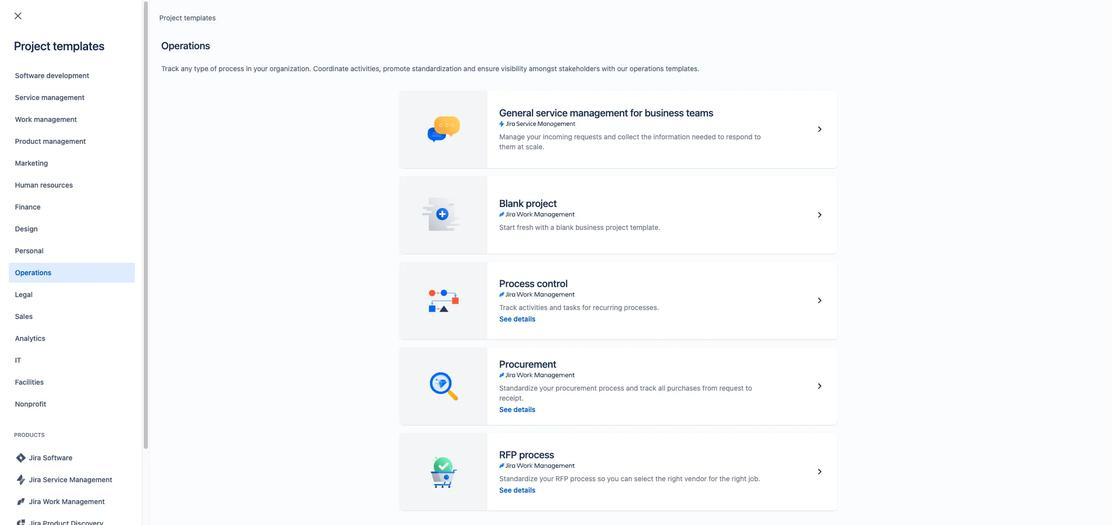 Task type: locate. For each thing, give the bounding box(es) containing it.
1 details from the top
[[514, 315, 536, 323]]

personal button
[[9, 241, 135, 261]]

0 vertical spatial project
[[526, 198, 557, 209]]

jira product discovery image
[[15, 518, 27, 525]]

your up scale.
[[527, 132, 541, 141]]

1 button
[[36, 150, 51, 166]]

your for procurement
[[540, 384, 554, 392]]

0 vertical spatial management
[[69, 476, 112, 484]]

1 vertical spatial with
[[535, 223, 549, 232]]

1 vertical spatial templates
[[53, 39, 105, 53]]

information
[[654, 132, 690, 141]]

1 see details button from the top
[[500, 314, 536, 324]]

0 horizontal spatial track
[[161, 64, 179, 73]]

0 vertical spatial with
[[602, 64, 616, 73]]

see details down rfp process
[[500, 486, 536, 494]]

1 vertical spatial details
[[514, 405, 536, 414]]

standardize your procurement process and track all purchases from request to receipt.
[[500, 384, 752, 402]]

your left 'procurement'
[[540, 384, 554, 392]]

business right blank on the top right of the page
[[576, 223, 604, 232]]

details down rfp process
[[514, 486, 536, 494]]

and left collect
[[604, 132, 616, 141]]

see details down activities
[[500, 315, 536, 323]]

details down 'receipt.'
[[514, 405, 536, 414]]

0 horizontal spatial project templates
[[14, 39, 105, 53]]

the
[[641, 132, 652, 141], [656, 474, 666, 483], [720, 474, 730, 483]]

banner
[[0, 0, 1113, 28]]

see down rfp process
[[500, 486, 512, 494]]

procurement
[[556, 384, 597, 392]]

for right tasks
[[582, 303, 591, 312]]

1 horizontal spatial the
[[656, 474, 666, 483]]

2 horizontal spatial project
[[159, 13, 182, 22]]

details down activities
[[514, 315, 536, 323]]

see details button down rfp process
[[500, 485, 536, 495]]

jira right all
[[154, 73, 166, 82]]

and inside standardize your procurement process and track all purchases from request to receipt.
[[626, 384, 638, 392]]

1 horizontal spatial track
[[500, 303, 517, 312]]

see details down 'receipt.'
[[500, 405, 536, 414]]

processes.
[[624, 303, 659, 312]]

management for jira service management
[[69, 476, 112, 484]]

0 vertical spatial work
[[15, 115, 32, 124]]

with left our
[[602, 64, 616, 73]]

request
[[720, 384, 744, 392]]

1 horizontal spatial project templates
[[159, 13, 216, 22]]

0 vertical spatial standardize
[[500, 384, 538, 392]]

products
[[14, 432, 45, 438]]

standardize down rfp process
[[500, 474, 538, 483]]

with left a
[[535, 223, 549, 232]]

2 vertical spatial details
[[514, 486, 536, 494]]

1 horizontal spatial rfp
[[556, 474, 569, 483]]

track
[[161, 64, 179, 73], [500, 303, 517, 312]]

process inside standardize your procurement process and track all purchases from request to receipt.
[[599, 384, 625, 392]]

standardize your rfp process so you can select the right vendor for the right job.
[[500, 474, 761, 483]]

software inside button
[[43, 454, 72, 462]]

human resources button
[[9, 175, 135, 195]]

the inside manage your incoming requests and collect the information needed to respond to them at scale.
[[641, 132, 652, 141]]

all
[[659, 384, 666, 392]]

2 see details button from the top
[[500, 405, 536, 415]]

the right select at the right of the page
[[656, 474, 666, 483]]

jira service management image
[[500, 120, 576, 128], [500, 120, 576, 128], [15, 474, 27, 486], [15, 474, 27, 486]]

None text field
[[21, 71, 119, 85]]

0 horizontal spatial project
[[14, 39, 50, 53]]

see
[[500, 315, 512, 323], [500, 405, 512, 414], [500, 486, 512, 494]]

to right needed
[[718, 132, 725, 141]]

procurement image
[[814, 381, 826, 392]]

for right vendor
[[709, 474, 718, 483]]

software up service management
[[15, 71, 45, 80]]

blank
[[556, 223, 574, 232]]

general service management for business teams image
[[814, 124, 826, 135]]

jira right jira software image
[[29, 454, 41, 462]]

0 horizontal spatial right
[[668, 474, 683, 483]]

your inside manage your incoming requests and collect the information needed to respond to them at scale.
[[527, 132, 541, 141]]

business up information
[[645, 107, 684, 119]]

rfp
[[500, 449, 517, 460], [556, 474, 569, 483]]

with
[[602, 64, 616, 73], [535, 223, 549, 232]]

0 vertical spatial track
[[161, 64, 179, 73]]

to inside standardize your procurement process and track all purchases from request to receipt.
[[746, 384, 752, 392]]

1 horizontal spatial templates
[[184, 13, 216, 22]]

your for general service management for business teams
[[527, 132, 541, 141]]

product management button
[[9, 131, 135, 151]]

jira down "jira software"
[[29, 476, 41, 484]]

management down name
[[34, 115, 77, 124]]

and left track
[[626, 384, 638, 392]]

see down process at left
[[500, 315, 512, 323]]

the right collect
[[641, 132, 652, 141]]

service inside jira service management button
[[43, 476, 68, 484]]

jira software
[[29, 454, 72, 462]]

design button
[[9, 219, 135, 239]]

work
[[15, 115, 32, 124], [43, 498, 60, 506]]

promote
[[383, 64, 410, 73]]

start fresh with a blank business project template.
[[500, 223, 661, 232]]

activities
[[519, 303, 548, 312]]

management
[[69, 476, 112, 484], [62, 498, 105, 506]]

work management button
[[9, 110, 135, 129]]

0 horizontal spatial rfp
[[500, 449, 517, 460]]

coordinate
[[313, 64, 349, 73]]

0 vertical spatial software
[[15, 71, 45, 80]]

Search field
[[923, 6, 1023, 22]]

standardize up 'receipt.'
[[500, 384, 538, 392]]

0 vertical spatial see
[[500, 315, 512, 323]]

3 see from the top
[[500, 486, 512, 494]]

to right request
[[746, 384, 752, 392]]

0 vertical spatial operations
[[161, 40, 210, 51]]

software up the jira service management
[[43, 454, 72, 462]]

not my project
[[70, 120, 118, 129]]

management up requests
[[570, 107, 628, 119]]

and left tasks
[[550, 303, 562, 312]]

track any type of process in your organization. coordinate activities, promote standardization and ensure visibility amongst stakeholders with our operations templates.
[[161, 64, 700, 73]]

managed
[[440, 121, 470, 129]]

details
[[514, 315, 536, 323], [514, 405, 536, 414], [514, 486, 536, 494]]

management down development
[[41, 93, 84, 102]]

general service management for business teams
[[500, 107, 714, 119]]

1 vertical spatial operations
[[15, 268, 51, 277]]

1 horizontal spatial project
[[95, 120, 118, 129]]

0 horizontal spatial to
[[718, 132, 725, 141]]

general
[[500, 107, 534, 119]]

1 see details from the top
[[500, 315, 536, 323]]

organization.
[[270, 64, 311, 73]]

standardize inside standardize your procurement process and track all purchases from request to receipt.
[[500, 384, 538, 392]]

see down 'receipt.'
[[500, 405, 512, 414]]

track up the all jira products
[[161, 64, 179, 73]]

personal
[[15, 247, 44, 255]]

service up the work management
[[15, 93, 40, 102]]

3 see details from the top
[[500, 486, 536, 494]]

1 vertical spatial track
[[500, 303, 517, 312]]

2 vertical spatial for
[[709, 474, 718, 483]]

1 standardize from the top
[[500, 384, 538, 392]]

standardize
[[500, 384, 538, 392], [500, 474, 538, 483]]

1 vertical spatial work
[[43, 498, 60, 506]]

finance
[[15, 203, 41, 211]]

vendor
[[685, 474, 707, 483]]

jira down the jira service management
[[29, 498, 41, 506]]

2 vertical spatial project
[[95, 120, 118, 129]]

0 vertical spatial project
[[159, 13, 182, 22]]

1 vertical spatial management
[[62, 498, 105, 506]]

stakeholders
[[559, 64, 600, 73]]

marketing button
[[9, 153, 135, 173]]

your inside standardize your procurement process and track all purchases from request to receipt.
[[540, 384, 554, 392]]

1 vertical spatial project
[[606, 223, 629, 232]]

see details button down activities
[[500, 314, 536, 324]]

management for work management
[[34, 115, 77, 124]]

collect
[[618, 132, 640, 141]]

see details button
[[500, 314, 536, 324], [500, 405, 536, 415], [500, 485, 536, 495]]

1 vertical spatial rfp
[[556, 474, 569, 483]]

the right vendor
[[720, 474, 730, 483]]

project
[[159, 13, 182, 22], [14, 39, 50, 53], [95, 120, 118, 129]]

your
[[254, 64, 268, 73], [527, 132, 541, 141], [540, 384, 554, 392], [540, 474, 554, 483]]

templates
[[184, 13, 216, 22], [53, 39, 105, 53]]

jira service management button
[[9, 470, 135, 490]]

all
[[144, 73, 152, 82]]

0 horizontal spatial operations
[[15, 268, 51, 277]]

2 vertical spatial see
[[500, 486, 512, 494]]

2 standardize from the top
[[500, 474, 538, 483]]

management down jira software button
[[69, 476, 112, 484]]

0 vertical spatial details
[[514, 315, 536, 323]]

3 details from the top
[[514, 486, 536, 494]]

see details button down 'receipt.'
[[500, 405, 536, 415]]

primary element
[[6, 0, 923, 28]]

1 horizontal spatial operations
[[161, 40, 210, 51]]

operations down personal
[[15, 268, 51, 277]]

work up product
[[15, 115, 32, 124]]

operations up any
[[161, 40, 210, 51]]

1 vertical spatial software
[[43, 454, 72, 462]]

0 vertical spatial service
[[15, 93, 40, 102]]

activities,
[[351, 64, 381, 73]]

1 vertical spatial see
[[500, 405, 512, 414]]

1 horizontal spatial right
[[732, 474, 747, 483]]

right
[[668, 474, 683, 483], [732, 474, 747, 483]]

jira work management image
[[500, 211, 575, 219], [500, 211, 575, 219], [500, 291, 575, 299], [500, 291, 575, 299], [500, 371, 575, 379], [500, 371, 575, 379], [500, 462, 575, 470], [500, 462, 575, 470], [15, 496, 27, 508], [15, 496, 27, 508]]

track for track activities and tasks for recurring processes.
[[500, 303, 517, 312]]

1 horizontal spatial to
[[746, 384, 752, 392]]

right left vendor
[[668, 474, 683, 483]]

jira for jira work management
[[29, 498, 41, 506]]

jira for jira software
[[29, 454, 41, 462]]

service
[[15, 93, 40, 102], [43, 476, 68, 484]]

your down rfp process
[[540, 474, 554, 483]]

work down the jira service management
[[43, 498, 60, 506]]

1 vertical spatial standardize
[[500, 474, 538, 483]]

2 see from the top
[[500, 405, 512, 414]]

software
[[471, 121, 499, 129]]

1 see from the top
[[500, 315, 512, 323]]

track activities and tasks for recurring processes.
[[500, 303, 659, 312]]

project templates link
[[159, 12, 216, 24]]

0 horizontal spatial service
[[15, 93, 40, 102]]

1 vertical spatial see details
[[500, 405, 536, 414]]

open image
[[223, 72, 235, 84]]

1 horizontal spatial business
[[645, 107, 684, 119]]

jira work management button
[[9, 492, 135, 512]]

0 vertical spatial rfp
[[500, 449, 517, 460]]

operations
[[630, 64, 664, 73]]

0 vertical spatial see details
[[500, 315, 536, 323]]

1 vertical spatial see details button
[[500, 405, 536, 415]]

sales
[[15, 312, 33, 321]]

our
[[617, 64, 628, 73]]

2 right from the left
[[732, 474, 747, 483]]

1 vertical spatial service
[[43, 476, 68, 484]]

your right in
[[254, 64, 268, 73]]

project up a
[[526, 198, 557, 209]]

3 see details button from the top
[[500, 485, 536, 495]]

2 vertical spatial see details
[[500, 486, 536, 494]]

1 vertical spatial project templates
[[14, 39, 105, 53]]

team-
[[419, 121, 440, 129]]

rfp process
[[500, 449, 555, 460]]

right left job.
[[732, 474, 747, 483]]

standardize for rfp process
[[500, 474, 538, 483]]

for up collect
[[631, 107, 643, 119]]

nonprofit button
[[9, 394, 135, 414]]

management down jira service management button
[[62, 498, 105, 506]]

and inside manage your incoming requests and collect the information needed to respond to them at scale.
[[604, 132, 616, 141]]

track left activities
[[500, 303, 517, 312]]

project left template.
[[606, 223, 629, 232]]

purchases
[[668, 384, 701, 392]]

facilities button
[[9, 373, 135, 392]]

operations inside operations button
[[15, 268, 51, 277]]

products
[[168, 73, 197, 82]]

to right respond
[[755, 132, 761, 141]]

teams
[[687, 107, 714, 119]]

it
[[15, 356, 21, 365]]

previous image
[[22, 152, 34, 164]]

legal button
[[9, 285, 135, 305]]

0 vertical spatial business
[[645, 107, 684, 119]]

0 horizontal spatial the
[[641, 132, 652, 141]]

2 vertical spatial see details button
[[500, 485, 536, 495]]

1 horizontal spatial for
[[631, 107, 643, 119]]

0 horizontal spatial templates
[[53, 39, 105, 53]]

0 horizontal spatial for
[[582, 303, 591, 312]]

0 vertical spatial see details button
[[500, 314, 536, 324]]

1 horizontal spatial service
[[43, 476, 68, 484]]

service down "jira software"
[[43, 476, 68, 484]]

management down not
[[43, 137, 86, 145]]

1 vertical spatial business
[[576, 223, 604, 232]]

to
[[718, 132, 725, 141], [755, 132, 761, 141], [746, 384, 752, 392]]



Task type: describe. For each thing, give the bounding box(es) containing it.
1
[[42, 153, 45, 162]]

process control
[[500, 278, 568, 289]]

lead
[[634, 100, 650, 109]]

not
[[70, 120, 82, 129]]

of
[[210, 64, 217, 73]]

service
[[536, 107, 568, 119]]

0 horizontal spatial with
[[535, 223, 549, 232]]

blank project
[[500, 198, 557, 209]]

see details for process
[[500, 315, 536, 323]]

details for rfp
[[514, 486, 536, 494]]

amongst
[[529, 64, 557, 73]]

see details button for process
[[500, 314, 536, 324]]

product management
[[15, 137, 86, 145]]

1 horizontal spatial with
[[602, 64, 616, 73]]

management for jira work management
[[62, 498, 105, 506]]

ensure
[[478, 64, 499, 73]]

back to projects image
[[12, 10, 24, 22]]

job.
[[749, 474, 761, 483]]

details for process
[[514, 315, 536, 323]]

control
[[537, 278, 568, 289]]

2 see details from the top
[[500, 405, 536, 414]]

management for product management
[[43, 137, 86, 145]]

software development
[[15, 71, 89, 80]]

software development button
[[9, 66, 135, 86]]

can
[[621, 474, 633, 483]]

star not my project image
[[29, 119, 41, 131]]

service management button
[[9, 88, 135, 108]]

track
[[640, 384, 657, 392]]

1 vertical spatial for
[[582, 303, 591, 312]]

0 horizontal spatial business
[[576, 223, 604, 232]]

see details button for rfp
[[500, 485, 536, 495]]

0 horizontal spatial work
[[15, 115, 32, 124]]

template.
[[631, 223, 661, 232]]

1 horizontal spatial work
[[43, 498, 60, 506]]

standardize for procurement
[[500, 384, 538, 392]]

templates.
[[666, 64, 700, 73]]

service inside service management button
[[15, 93, 40, 102]]

process control image
[[814, 295, 826, 307]]

1 vertical spatial project
[[14, 39, 50, 53]]

1 right from the left
[[668, 474, 683, 483]]

standardization
[[412, 64, 462, 73]]

you
[[607, 474, 619, 483]]

select
[[634, 474, 654, 483]]

2 details from the top
[[514, 405, 536, 414]]

see details for rfp
[[500, 486, 536, 494]]

incoming
[[543, 132, 572, 141]]

recurring
[[593, 303, 623, 312]]

tasks
[[564, 303, 581, 312]]

projects
[[20, 41, 62, 55]]

manage your incoming requests and collect the information needed to respond to them at scale.
[[500, 132, 761, 151]]

them
[[500, 142, 516, 151]]

needed
[[692, 132, 716, 141]]

management for service management
[[41, 93, 84, 102]]

name button
[[50, 99, 88, 110]]

2 horizontal spatial the
[[720, 474, 730, 483]]

team-managed software
[[419, 121, 499, 129]]

see for rfp
[[500, 486, 512, 494]]

design
[[15, 225, 38, 233]]

name
[[54, 100, 74, 109]]

nonprofit
[[15, 400, 46, 408]]

0 vertical spatial for
[[631, 107, 643, 119]]

analytics
[[15, 334, 45, 343]]

lead button
[[630, 99, 662, 110]]

blank project image
[[814, 209, 826, 221]]

type
[[194, 64, 208, 73]]

sales button
[[9, 307, 135, 327]]

blank
[[500, 198, 524, 209]]

respond
[[727, 132, 753, 141]]

see for process
[[500, 315, 512, 323]]

finance button
[[9, 197, 135, 217]]

jira for jira service management
[[29, 476, 41, 484]]

legal
[[15, 290, 33, 299]]

0 vertical spatial project templates
[[159, 13, 216, 22]]

analytics button
[[9, 329, 135, 349]]

0 vertical spatial templates
[[184, 13, 216, 22]]

visibility
[[501, 64, 527, 73]]

work management
[[15, 115, 77, 124]]

scale.
[[526, 142, 545, 151]]

0 horizontal spatial project
[[526, 198, 557, 209]]

human resources
[[15, 181, 73, 189]]

track for track any type of process in your organization. coordinate activities, promote standardization and ensure visibility amongst stakeholders with our operations templates.
[[161, 64, 179, 73]]

jira product discovery image
[[15, 518, 27, 525]]

a
[[551, 223, 555, 232]]

any
[[181, 64, 192, 73]]

it button
[[9, 351, 135, 371]]

jira software image
[[15, 452, 27, 464]]

jira software button
[[9, 448, 135, 468]]

product
[[15, 137, 41, 145]]

in
[[246, 64, 252, 73]]

operations button
[[9, 263, 135, 283]]

marketing
[[15, 159, 48, 167]]

procurement
[[500, 358, 557, 370]]

2 horizontal spatial to
[[755, 132, 761, 141]]

jira service management
[[29, 476, 112, 484]]

2 horizontal spatial for
[[709, 474, 718, 483]]

1 horizontal spatial project
[[606, 223, 629, 232]]

at
[[518, 142, 524, 151]]

and left ensure
[[464, 64, 476, 73]]

manage
[[500, 132, 525, 141]]

my
[[84, 120, 93, 129]]

requests
[[574, 132, 602, 141]]

so
[[598, 474, 606, 483]]

jira software image
[[15, 452, 27, 464]]

not my project link
[[54, 119, 283, 131]]

your for rfp process
[[540, 474, 554, 483]]

rfp process image
[[814, 466, 826, 478]]

software inside button
[[15, 71, 45, 80]]



Task type: vqa. For each thing, say whether or not it's contained in the screenshot.
Team-managed software
yes



